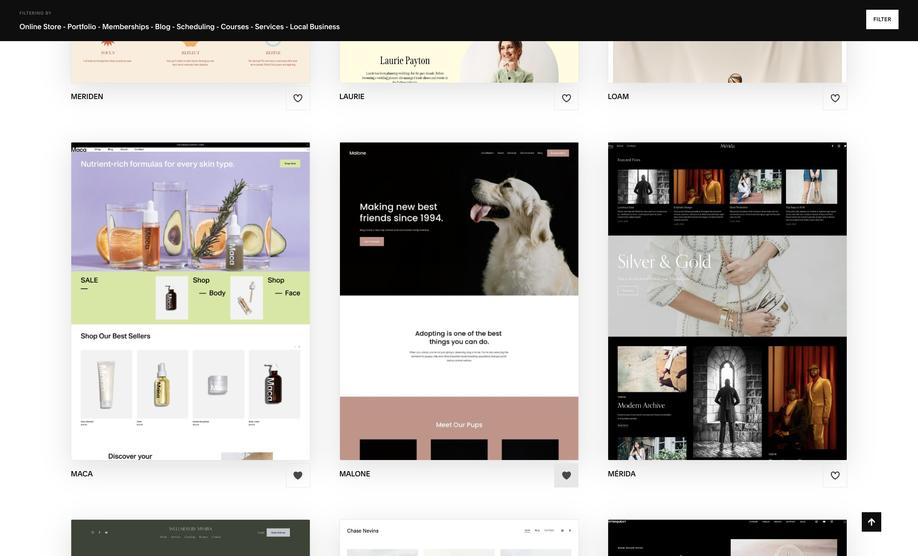 Task type: describe. For each thing, give the bounding box(es) containing it.
myhra image
[[71, 521, 310, 557]]

preview mérida
[[690, 302, 766, 312]]

scheduling
[[177, 22, 215, 31]]

remove malone from your favorites list image
[[562, 471, 572, 481]]

store
[[43, 22, 61, 31]]

back to top image
[[867, 518, 877, 528]]

online
[[19, 22, 42, 31]]

1 vertical spatial maca
[[197, 302, 225, 312]]

malone inside button
[[462, 284, 500, 294]]

add meriden to your favorites list image
[[293, 93, 303, 103]]

start with maca
[[146, 284, 226, 294]]

start with malone
[[409, 284, 500, 294]]

remove maca from your favorites list image
[[293, 471, 303, 481]]

start with maca button
[[146, 277, 236, 302]]

memberships
[[102, 22, 149, 31]]

start with mérida
[[679, 284, 767, 294]]

courses
[[221, 22, 249, 31]]

mérida inside preview mérida link
[[731, 302, 766, 312]]

local
[[290, 22, 308, 31]]

online store - portfolio - memberships - blog - scheduling - courses - services - local business
[[19, 22, 340, 31]]

malone image
[[340, 143, 579, 461]]

1 - from the left
[[63, 22, 66, 31]]

add loam to your favorites list image
[[831, 93, 841, 103]]

preview maca
[[157, 302, 225, 312]]

portfolio
[[67, 22, 96, 31]]

add laurie to your favorites list image
[[562, 93, 572, 103]]

preview for preview mérida
[[690, 302, 729, 312]]

7 - from the left
[[286, 22, 288, 31]]

filter button
[[867, 10, 899, 29]]

preview maca link
[[157, 295, 225, 319]]

with for malone
[[438, 284, 460, 294]]



Task type: locate. For each thing, give the bounding box(es) containing it.
0 vertical spatial mérida
[[733, 284, 767, 294]]

2 start from the left
[[409, 284, 436, 294]]

with
[[174, 284, 197, 294], [438, 284, 460, 294], [708, 284, 731, 294]]

- left local
[[286, 22, 288, 31]]

mérida image
[[609, 143, 847, 461]]

maca inside button
[[199, 284, 226, 294]]

preview for preview maca
[[157, 302, 195, 312]]

business
[[310, 22, 340, 31]]

- left courses
[[217, 22, 219, 31]]

start for start with mérida
[[679, 284, 706, 294]]

0 horizontal spatial with
[[174, 284, 197, 294]]

0 horizontal spatial malone
[[340, 470, 370, 479]]

3 with from the left
[[708, 284, 731, 294]]

filter
[[874, 16, 892, 23]]

1 horizontal spatial with
[[438, 284, 460, 294]]

maca
[[199, 284, 226, 294], [197, 302, 225, 312], [71, 470, 93, 479]]

1 with from the left
[[174, 284, 197, 294]]

1 vertical spatial malone
[[340, 470, 370, 479]]

start with mérida button
[[679, 277, 777, 302]]

preview mérida link
[[690, 295, 766, 319]]

laurie
[[340, 92, 365, 101]]

maca image
[[71, 143, 310, 461]]

mérida
[[733, 284, 767, 294], [731, 302, 766, 312], [608, 470, 636, 479]]

- right courses
[[251, 22, 253, 31]]

6 - from the left
[[251, 22, 253, 31]]

loam
[[608, 92, 629, 101]]

2 with from the left
[[438, 284, 460, 294]]

preview
[[157, 302, 195, 312], [690, 302, 729, 312]]

- right blog
[[172, 22, 175, 31]]

2 horizontal spatial start
[[679, 284, 706, 294]]

start
[[146, 284, 172, 294], [409, 284, 436, 294], [679, 284, 706, 294]]

- right portfolio
[[98, 22, 101, 31]]

2 preview from the left
[[690, 302, 729, 312]]

start with malone button
[[409, 277, 510, 302]]

start for start with maca
[[146, 284, 172, 294]]

blog
[[155, 22, 171, 31]]

with for mérida
[[708, 284, 731, 294]]

start for start with malone
[[409, 284, 436, 294]]

preview down start with mérida
[[690, 302, 729, 312]]

- left blog
[[151, 22, 154, 31]]

4 - from the left
[[172, 22, 175, 31]]

filtering by
[[19, 11, 52, 16]]

malone
[[462, 284, 500, 294], [340, 470, 370, 479]]

2 horizontal spatial with
[[708, 284, 731, 294]]

with inside button
[[174, 284, 197, 294]]

-
[[63, 22, 66, 31], [98, 22, 101, 31], [151, 22, 154, 31], [172, 22, 175, 31], [217, 22, 219, 31], [251, 22, 253, 31], [286, 22, 288, 31]]

start inside button
[[146, 284, 172, 294]]

add mérida to your favorites list image
[[831, 471, 841, 481]]

by
[[45, 11, 52, 16]]

1 start from the left
[[146, 284, 172, 294]]

services
[[255, 22, 284, 31]]

0 vertical spatial malone
[[462, 284, 500, 294]]

1 preview from the left
[[157, 302, 195, 312]]

preview down the start with maca
[[157, 302, 195, 312]]

1 horizontal spatial preview
[[690, 302, 729, 312]]

nevins image
[[340, 521, 579, 557]]

meriden image
[[71, 0, 310, 83]]

mérida inside 'start with mérida' button
[[733, 284, 767, 294]]

1 horizontal spatial malone
[[462, 284, 500, 294]]

with for maca
[[174, 284, 197, 294]]

0 horizontal spatial preview
[[157, 302, 195, 312]]

filtering
[[19, 11, 44, 16]]

3 - from the left
[[151, 22, 154, 31]]

0 horizontal spatial start
[[146, 284, 172, 294]]

2 vertical spatial maca
[[71, 470, 93, 479]]

1 horizontal spatial start
[[409, 284, 436, 294]]

- right store
[[63, 22, 66, 31]]

0 vertical spatial maca
[[199, 284, 226, 294]]

loam image
[[609, 0, 847, 83]]

meriden
[[71, 92, 103, 101]]

laurie image
[[340, 0, 579, 83]]

2 vertical spatial mérida
[[608, 470, 636, 479]]

otroquest image
[[609, 521, 847, 557]]

1 vertical spatial mérida
[[731, 302, 766, 312]]

2 - from the left
[[98, 22, 101, 31]]

5 - from the left
[[217, 22, 219, 31]]

3 start from the left
[[679, 284, 706, 294]]



Task type: vqa. For each thing, say whether or not it's contained in the screenshot.
the Alameda image
no



